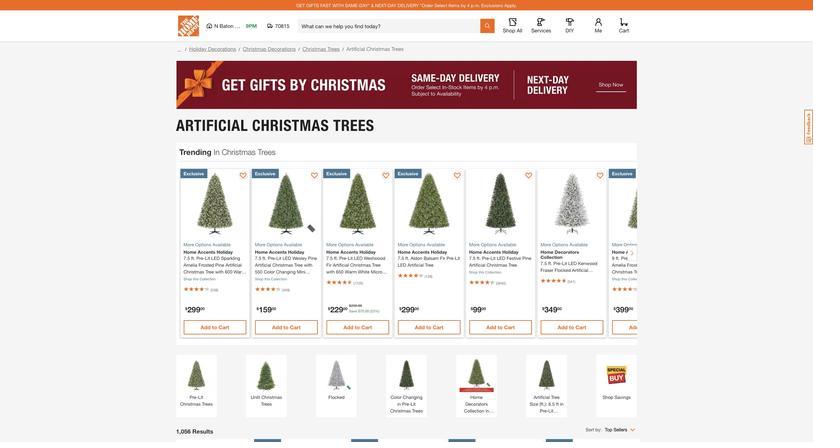 Task type: locate. For each thing, give the bounding box(es) containing it.
diy button
[[560, 18, 581, 34]]

1 horizontal spatial 600
[[654, 270, 661, 275]]

shop this collection link up 2640
[[469, 271, 502, 275]]

2 more options available from the left
[[255, 242, 302, 248]]

3 options from the left
[[338, 242, 354, 248]]

changing left mini
[[276, 270, 296, 275]]

led inside home accents holiday 7.5 ft. pre-lit led wesley pine artificial christmas tree with 550 color changing mini lights
[[283, 256, 291, 261]]

7 more from the left
[[612, 242, 623, 248]]

home inside the home accents holiday 9 ft. pre-lit led sparkling amelia frosted pine artificial christmas tree with 600 warm white micro fairy lights
[[612, 250, 625, 255]]

1 horizontal spatial white
[[358, 270, 370, 275]]

/ right ... on the top left of the page
[[185, 46, 187, 52]]

6 ft. pre-lit led sparkling amelia pine potted artificial christmas tree image
[[546, 440, 641, 443]]

lights inside more options available home accents holiday 7.5 ft. pre-lit led westwood fir artificial christmas tree with 650 warm white micro fairy lights
[[338, 276, 350, 282]]

4 exclusive from the left
[[398, 171, 418, 177]]

amelia inside home accents holiday 7.5 ft. pre-lit led sparkling amelia frosted pine artificial christmas tree with 600 warm white micro fairy lights
[[184, 263, 197, 268]]

balsam
[[424, 256, 439, 261]]

3 shop this collection from the left
[[612, 277, 645, 282]]

christmas
[[243, 46, 266, 52], [303, 46, 326, 52], [367, 46, 390, 52], [252, 116, 329, 135], [222, 148, 256, 157], [273, 263, 293, 268], [350, 263, 371, 268], [487, 263, 508, 268], [184, 270, 204, 275], [612, 270, 633, 275], [541, 275, 562, 280], [262, 395, 282, 401], [180, 402, 201, 408], [390, 409, 411, 414], [531, 416, 551, 421], [461, 423, 481, 428]]

6 to from the left
[[569, 325, 574, 331]]

1 sparkling from the left
[[221, 256, 240, 261]]

more options available link for 541
[[541, 242, 604, 248]]

1,056 results
[[176, 429, 213, 436]]

christmas inside the pre-lit christmas trees
[[180, 402, 201, 408]]

2 horizontal spatial micro
[[625, 276, 637, 282]]

fairy for 7.5 ft. pre-lit led sparkling amelia frosted pine artificial christmas tree with 600 warm white micro fairy lights
[[209, 276, 219, 282]]

pre- inside home accents holiday 7.5 ft. pre-lit led sparkling amelia frosted pine artificial christmas tree with 600 warm white micro fairy lights
[[197, 256, 205, 261]]

led inside more options available home accents holiday 7.5 ft. aldon balsam fir pre-lit led artificial tree
[[398, 263, 407, 268]]

changing down color changing in pre-lit christmas trees image
[[403, 395, 423, 401]]

available up balsam
[[427, 242, 445, 248]]

more options available link up the home accents holiday 9 ft. pre-lit led sparkling amelia frosted pine artificial christmas tree with 600 warm white micro fairy lights in the right bottom of the page
[[612, 242, 675, 248]]

600 for home accents holiday 9 ft. pre-lit led sparkling amelia frosted pine artificial christmas tree with 600 warm white micro fairy lights
[[654, 270, 661, 275]]

1 horizontal spatial decorations
[[268, 46, 296, 52]]

2 display image from the left
[[383, 173, 389, 179]]

2 horizontal spatial warm
[[663, 270, 674, 275]]

1 vertical spatial changing
[[403, 395, 423, 401]]

4 to from the left
[[427, 325, 432, 331]]

1 vertical spatial 9 ft. pre-lit led sparkling amelia frosted pine artificial christmas tree with 600 warm white micro fairy lights image
[[352, 440, 446, 443]]

1 horizontal spatial .
[[364, 309, 365, 314]]

lit inside more options available home accents holiday 7.5 ft. aldon balsam fir pre-lit led artificial tree
[[455, 256, 460, 261]]

micro inside home accents holiday 7.5 ft. pre-lit led sparkling amelia frosted pine artificial christmas tree with 600 warm white micro fairy lights
[[197, 276, 208, 282]]

color inside home accents holiday 7.5 ft. pre-lit led wesley pine artificial christmas tree with 550 color changing mini lights
[[264, 270, 275, 275]]

2 warm from the left
[[345, 270, 357, 275]]

available up kenwood
[[570, 242, 588, 248]]

1 display image from the left
[[311, 173, 318, 179]]

7.5
[[184, 256, 190, 261], [255, 256, 261, 261], [327, 256, 333, 261], [398, 256, 404, 261], [469, 256, 476, 261], [541, 261, 547, 267]]

lit inside the pre-lit christmas trees
[[198, 395, 203, 401]]

1 display image from the left
[[240, 173, 246, 179]]

0 vertical spatial color
[[264, 270, 275, 275]]

baton
[[220, 23, 234, 29]]

decorators
[[555, 250, 579, 255], [466, 402, 488, 408]]

1 horizontal spatial micro
[[371, 270, 383, 275]]

1 horizontal spatial frosted
[[627, 263, 643, 268]]

2 horizontal spatial more options available
[[612, 242, 660, 248]]

7 add from the left
[[630, 325, 639, 331]]

lit inside home decorators collection in pre-lit christmas trees
[[479, 416, 484, 421]]

white inside more options available home accents holiday 7.5 ft. pre-lit led westwood fir artificial christmas tree with 650 warm white micro fairy lights
[[358, 270, 370, 275]]

0 horizontal spatial 349
[[283, 288, 289, 293]]

1 vertical spatial decorators
[[466, 402, 488, 408]]

collection inside the more options available home decorators collection 7.5 ft. pre-lit led kenwood fraser flocked artificial christmas tree
[[541, 255, 563, 260]]

shop this collection for 159
[[255, 277, 287, 282]]

warm inside home accents holiday 7.5 ft. pre-lit led sparkling amelia frosted pine artificial christmas tree with 600 warm white micro fairy lights
[[234, 270, 246, 275]]

600 inside home accents holiday 7.5 ft. pre-lit led sparkling amelia frosted pine artificial christmas tree with 600 warm white micro fairy lights
[[225, 270, 233, 275]]

shop savings image
[[600, 359, 634, 393]]

1 lights from the left
[[220, 276, 233, 282]]

lights inside home accents holiday 7.5 ft. pre-lit led sparkling amelia frosted pine artificial christmas tree with 600 warm white micro fairy lights
[[220, 276, 233, 282]]

2 horizontal spatial shop this collection
[[612, 277, 645, 282]]

lit inside artificial tree size (ft.): 6.5 ft in pre-lit christmas trees
[[549, 409, 554, 414]]

3 lights from the left
[[338, 276, 350, 282]]

0 horizontal spatial frosted
[[199, 263, 214, 268]]

sparkling for 7.5 ft. pre-lit led sparkling amelia frosted pine artificial christmas tree with 600 warm white micro fairy lights
[[221, 256, 240, 261]]

ft. inside more options available home accents holiday 7.5 ft. pre-lit led westwood fir artificial christmas tree with 650 warm white micro fairy lights
[[334, 256, 338, 261]]

0 horizontal spatial changing
[[276, 270, 296, 275]]

2 exclusive from the left
[[255, 171, 276, 177]]

00 inside $ 349 00
[[558, 307, 562, 312]]

7 to from the left
[[641, 325, 646, 331]]

1 horizontal spatial more options available
[[255, 242, 302, 248]]

1 horizontal spatial amelia
[[612, 263, 626, 268]]

decorations down 70815
[[268, 46, 296, 52]]

0 vertical spatial 349
[[283, 288, 289, 293]]

7.5 for more options available home decorators collection 7.5 ft. pre-lit led kenwood fraser flocked artificial christmas tree
[[541, 261, 547, 267]]

color changing in pre-lit christmas trees link
[[390, 359, 424, 415]]

flocked
[[555, 268, 571, 273], [329, 395, 345, 401]]

6 available from the left
[[570, 242, 588, 248]]

1 600 from the left
[[225, 270, 233, 275]]

1 horizontal spatial 7.5 ft. pre-lit led sparkling amelia frosted pine artificial christmas tree with 600 warm white micro fairy lights image
[[254, 440, 348, 443]]

more options available link up kenwood
[[541, 242, 604, 248]]

shop this collection link
[[469, 271, 502, 275], [184, 277, 216, 282], [255, 277, 287, 282], [612, 277, 645, 282]]

more options available for 299
[[184, 242, 231, 248]]

7 add to cart button from the left
[[612, 321, 675, 335]]

artificial inside artificial tree size (ft.): 6.5 ft in pre-lit christmas trees
[[534, 395, 550, 401]]

2 frosted from the left
[[627, 263, 643, 268]]

pre- inside home accents holiday 7.5 ft. pre-lit led wesley pine artificial christmas tree with 550 color changing mini lights
[[268, 256, 277, 261]]

accents inside home accents holiday 7.5 ft. pre-lit led wesley pine artificial christmas tree with 550 color changing mini lights
[[269, 250, 287, 255]]

4 available from the left
[[427, 242, 445, 248]]

4 more options available link from the left
[[398, 242, 461, 248]]

0 horizontal spatial warm
[[234, 270, 246, 275]]

0 horizontal spatial decorators
[[466, 402, 488, 408]]

shop this collection down 550
[[255, 277, 287, 282]]

flocked image
[[320, 359, 354, 393]]

1 vertical spatial 349
[[545, 306, 558, 315]]

shop this collection
[[184, 277, 216, 282], [255, 277, 287, 282], [612, 277, 645, 282]]

trees inside home decorators collection in pre-lit christmas trees
[[482, 423, 493, 428]]

2 horizontal spatial white
[[612, 276, 624, 282]]

2 amelia from the left
[[612, 263, 626, 268]]

$ 99 00 add to cart
[[471, 306, 515, 331]]

6 add to cart button from the left
[[541, 321, 604, 335]]

trees inside artificial tree size (ft.): 6.5 ft in pre-lit christmas trees
[[553, 416, 563, 421]]

fir inside more options available home accents holiday 7.5 ft. pre-lit led westwood fir artificial christmas tree with 650 warm white micro fairy lights
[[327, 263, 332, 268]]

3 more options available from the left
[[612, 242, 660, 248]]

0 horizontal spatial more options available
[[184, 242, 231, 248]]

flocked down flocked image
[[329, 395, 345, 401]]

pre-
[[197, 256, 205, 261], [268, 256, 277, 261], [339, 256, 348, 261], [447, 256, 455, 261], [482, 256, 491, 261], [621, 256, 630, 261], [554, 261, 562, 267], [190, 395, 198, 401], [402, 402, 411, 408], [540, 409, 549, 414], [470, 416, 479, 421]]

shop
[[503, 27, 516, 33], [469, 271, 478, 275], [184, 277, 192, 282], [255, 277, 264, 282], [612, 277, 621, 282], [603, 395, 614, 401]]

$ inside $ 159 00
[[257, 307, 259, 312]]

0 horizontal spatial shop this collection
[[184, 277, 216, 282]]

this for 7.5 ft. pre-lit led sparkling amelia frosted pine artificial christmas tree with 600 warm white micro fairy lights
[[193, 277, 199, 282]]

1 horizontal spatial shop this collection
[[255, 277, 287, 282]]

1 vertical spatial flocked
[[329, 395, 345, 401]]

artificial
[[347, 46, 365, 52], [176, 116, 248, 135], [226, 263, 242, 268], [255, 263, 271, 268], [333, 263, 349, 268], [408, 263, 424, 268], [469, 263, 486, 268], [654, 263, 670, 268], [572, 268, 589, 273], [534, 395, 550, 401]]

00 inside the $ 399 00
[[629, 307, 634, 312]]

color changing in pre-lit christmas trees image
[[390, 359, 424, 393]]

0 horizontal spatial 299
[[187, 306, 200, 315]]

( for 128
[[425, 275, 426, 279]]

home decorators collection in pre-lit christmas trees image
[[460, 359, 494, 393]]

ft. inside more options available home accents holiday 7.5 ft. aldon balsam fir pre-lit led artificial tree
[[406, 256, 410, 261]]

1 horizontal spatial 349
[[545, 306, 558, 315]]

in up 12 ft. pre-lit led sparkling amelia frosted pine artificial christmas tree "image"
[[486, 409, 489, 414]]

white inside the home accents holiday 9 ft. pre-lit led sparkling amelia frosted pine artificial christmas tree with 600 warm white micro fairy lights
[[612, 276, 624, 282]]

1 horizontal spatial changing
[[403, 395, 423, 401]]

2 sparkling from the left
[[646, 256, 665, 261]]

4 lights from the left
[[649, 276, 661, 282]]

1 vertical spatial color
[[391, 395, 402, 401]]

7.5 ft. pre-lit led sparkling amelia frosted pine artificial christmas tree with 600 warm white micro fairy lights image
[[180, 169, 250, 238], [254, 440, 348, 443]]

$ 299 00 for ( 128 )
[[400, 306, 419, 315]]

/ right christmas trees link
[[343, 46, 344, 52]]

fairy inside home accents holiday 7.5 ft. pre-lit led sparkling amelia frosted pine artificial christmas tree with 600 warm white micro fairy lights
[[209, 276, 219, 282]]

$ 299 00
[[185, 306, 205, 315], [400, 306, 419, 315]]

cart inside $ 99 00 add to cart
[[504, 325, 515, 331]]

2 more from the left
[[255, 242, 266, 248]]

by:
[[596, 428, 602, 433]]

rouge
[[235, 23, 250, 29]]

0 vertical spatial changing
[[276, 270, 296, 275]]

micro for home accents holiday 7.5 ft. pre-lit led sparkling amelia frosted pine artificial christmas tree with 600 warm white micro fairy lights
[[197, 276, 208, 282]]

4 accents from the left
[[412, 250, 430, 255]]

more options available link up 'westwood'
[[327, 242, 389, 248]]

3 more options available link from the left
[[327, 242, 389, 248]]

home accents holiday 7.5 ft. pre-lit led sparkling amelia frosted pine artificial christmas tree with 600 warm white micro fairy lights
[[184, 250, 246, 282]]

0 vertical spatial flocked
[[555, 268, 571, 273]]

1 add to cart from the left
[[201, 325, 229, 331]]

frosted inside the home accents holiday 9 ft. pre-lit led sparkling amelia frosted pine artificial christmas tree with 600 warm white micro fairy lights
[[627, 263, 643, 268]]

lit
[[205, 256, 210, 261], [277, 256, 282, 261], [348, 256, 353, 261], [455, 256, 460, 261], [491, 256, 496, 261], [630, 256, 635, 261], [562, 261, 567, 267], [198, 395, 203, 401], [411, 402, 416, 408], [549, 409, 554, 414], [479, 416, 484, 421]]

available up home accents holiday 7.5 ft. pre-lit led sparkling amelia frosted pine artificial christmas tree with 600 warm white micro fairy lights
[[213, 242, 231, 248]]

2 horizontal spatial fairy
[[638, 276, 648, 282]]

3 add to cart from the left
[[344, 325, 372, 331]]

artificial inside home accents holiday 7.5 ft. pre-lit led sparkling amelia frosted pine artificial christmas tree with 600 warm white micro fairy lights
[[226, 263, 242, 268]]

3 / from the left
[[299, 46, 300, 52]]

0 horizontal spatial 600
[[225, 270, 233, 275]]

7.5 ft. pre-lit led kenwood fraser flocked artificial christmas tree image
[[538, 169, 607, 238]]

( 128 )
[[425, 275, 433, 279]]

lights inside the home accents holiday 9 ft. pre-lit led sparkling amelia frosted pine artificial christmas tree with 600 warm white micro fairy lights
[[649, 276, 661, 282]]

7.5 for more options available home accents holiday 7.5 ft. pre-lit led westwood fir artificial christmas tree with 650 warm white micro fairy lights
[[327, 256, 333, 261]]

flocked link
[[320, 359, 354, 401]]

349 for $ 349 00
[[545, 306, 558, 315]]

1 more options available from the left
[[184, 242, 231, 248]]

1 vertical spatial fir
[[327, 263, 332, 268]]

4 add to cart button from the left
[[398, 321, 461, 335]]

/
[[185, 46, 187, 52], [239, 46, 240, 52], [299, 46, 300, 52], [343, 46, 344, 52]]

1 fairy from the left
[[209, 276, 219, 282]]

frosted for 7.5
[[199, 263, 214, 268]]

in inside artificial tree size (ft.): 6.5 ft in pre-lit christmas trees
[[560, 402, 564, 408]]

0 horizontal spatial sparkling
[[221, 256, 240, 261]]

/ left christmas trees link
[[299, 46, 300, 52]]

christmas inside the home accents holiday 9 ft. pre-lit led sparkling amelia frosted pine artificial christmas tree with 600 warm white micro fairy lights
[[612, 270, 633, 275]]

349
[[283, 288, 289, 293], [545, 306, 558, 315]]

299
[[351, 304, 357, 308], [187, 306, 200, 315], [402, 306, 415, 315]]

2 add to cart from the left
[[272, 325, 301, 331]]

$ inside $ 99 00 add to cart
[[471, 307, 473, 312]]

lit inside 'more options available home accents holiday 7.5 ft. pre-lit led festive pine artificial christmas tree shop this collection'
[[491, 256, 496, 261]]

shop this collection link for 7.5 ft. pre-lit led sparkling amelia frosted pine artificial christmas tree with 600 warm white micro fairy lights
[[184, 277, 216, 282]]

4 display image from the left
[[597, 173, 604, 179]]

3 warm from the left
[[663, 270, 674, 275]]

changing inside home accents holiday 7.5 ft. pre-lit led wesley pine artificial christmas tree with 550 color changing mini lights
[[276, 270, 296, 275]]

fir inside more options available home accents holiday 7.5 ft. aldon balsam fir pre-lit led artificial tree
[[440, 256, 446, 261]]

0 vertical spatial 7.5 ft. pre-lit led sparkling amelia frosted pine artificial christmas tree with 600 warm white micro fairy lights image
[[180, 169, 250, 238]]

1 horizontal spatial fir
[[440, 256, 446, 261]]

5 more from the left
[[469, 242, 480, 248]]

6 options from the left
[[553, 242, 569, 248]]

available up 'westwood'
[[356, 242, 374, 248]]

in
[[214, 148, 220, 157], [398, 402, 401, 408], [560, 402, 564, 408], [486, 409, 489, 414]]

1 horizontal spatial warm
[[345, 270, 357, 275]]

white for home accents holiday 9 ft. pre-lit led sparkling amelia frosted pine artificial christmas tree with 600 warm white micro fairy lights
[[612, 276, 624, 282]]

the home depot logo image
[[178, 16, 199, 36]]

3 display image from the left
[[526, 173, 532, 179]]

warm for 9 ft. pre-lit led sparkling amelia frosted pine artificial christmas tree with 600 warm white micro fairy lights
[[663, 270, 674, 275]]

2 decorations from the left
[[268, 46, 296, 52]]

available up festive at bottom right
[[498, 242, 517, 248]]

more options available
[[184, 242, 231, 248], [255, 242, 302, 248], [612, 242, 660, 248]]

.
[[357, 304, 358, 308], [364, 309, 365, 314]]

available up the home accents holiday 9 ft. pre-lit led sparkling amelia frosted pine artificial christmas tree with 600 warm white micro fairy lights in the right bottom of the page
[[641, 242, 660, 248]]

holiday inside more options available home accents holiday 7.5 ft. aldon balsam fir pre-lit led artificial tree
[[431, 250, 447, 255]]

0 horizontal spatial 7.5 ft. pre-lit led sparkling amelia frosted pine artificial christmas tree with 600 warm white micro fairy lights image
[[180, 169, 250, 238]]

in right trending
[[214, 148, 220, 157]]

shop all button
[[503, 18, 523, 34]]

more options available up home accents holiday 7.5 ft. pre-lit led sparkling amelia frosted pine artificial christmas tree with 600 warm white micro fairy lights
[[184, 242, 231, 248]]

add to cart button
[[184, 321, 246, 335], [255, 321, 318, 335], [327, 321, 389, 335], [398, 321, 461, 335], [469, 321, 532, 335], [541, 321, 604, 335], [612, 321, 675, 335]]

this for 7.5 ft. pre-lit led wesley pine artificial christmas tree with 550 color changing mini lights
[[265, 277, 270, 282]]

1 horizontal spatial flocked
[[555, 268, 571, 273]]

0 horizontal spatial flocked
[[329, 395, 345, 401]]

available inside 'more options available home accents holiday 7.5 ft. pre-lit led festive pine artificial christmas tree shop this collection'
[[498, 242, 517, 248]]

pre-lit christmas trees image
[[179, 359, 214, 393]]

tree inside more options available home accents holiday 7.5 ft. pre-lit led westwood fir artificial christmas tree with 650 warm white micro fairy lights
[[372, 263, 381, 268]]

in down color changing in pre-lit christmas trees image
[[398, 402, 401, 408]]

exclusive
[[184, 171, 204, 177], [255, 171, 276, 177], [327, 171, 347, 177], [398, 171, 418, 177], [612, 171, 633, 177]]

decorators down home decorators collection in pre-lit christmas trees image
[[466, 402, 488, 408]]

shop this collection link down 9
[[612, 277, 645, 282]]

4 add to cart from the left
[[415, 325, 444, 331]]

1705
[[354, 282, 362, 286]]

2 shop this collection from the left
[[255, 277, 287, 282]]

1 to from the left
[[212, 325, 217, 331]]

9 ft. pre-lit led sparkling amelia frosted pine artificial christmas tree with 600 warm white micro fairy lights image
[[609, 169, 678, 238], [352, 440, 446, 443]]

3 available from the left
[[356, 242, 374, 248]]

sponsored banner image
[[176, 61, 637, 109]]

color right 550
[[264, 270, 275, 275]]

christmas inside artificial tree size (ft.): 6.5 ft in pre-lit christmas trees
[[531, 416, 551, 421]]

2 horizontal spatial 299
[[402, 306, 415, 315]]

decorations down baton
[[208, 46, 236, 52]]

shop this collection link down 550
[[255, 277, 287, 282]]

more options available up the home accents holiday 9 ft. pre-lit led sparkling amelia frosted pine artificial christmas tree with 600 warm white micro fairy lights in the right bottom of the page
[[612, 242, 660, 248]]

0 horizontal spatial $ 299 00
[[185, 306, 205, 315]]

fairy
[[209, 276, 219, 282], [327, 276, 336, 282], [638, 276, 648, 282]]

3 exclusive from the left
[[327, 171, 347, 177]]

2 lights from the left
[[255, 276, 267, 282]]

1 frosted from the left
[[199, 263, 214, 268]]

5 accents from the left
[[484, 250, 501, 255]]

1 horizontal spatial 299
[[351, 304, 357, 308]]

1 horizontal spatial display image
[[383, 173, 389, 179]]

7 available from the left
[[641, 242, 660, 248]]

shop this collection for 299
[[184, 277, 216, 282]]

ft.
[[191, 256, 195, 261], [263, 256, 267, 261], [334, 256, 338, 261], [406, 256, 410, 261], [477, 256, 481, 261], [616, 256, 620, 261], [549, 261, 553, 267]]

7.5 ft. pre-lit led festive pine artificial christmas tree image
[[466, 169, 536, 238]]

$ 349 00
[[543, 306, 562, 315]]

ft. inside home accents holiday 7.5 ft. pre-lit led wesley pine artificial christmas tree with 550 color changing mini lights
[[263, 256, 267, 261]]

7 options from the left
[[624, 242, 640, 248]]

to
[[212, 325, 217, 331], [284, 325, 289, 331], [355, 325, 360, 331], [427, 325, 432, 331], [498, 325, 503, 331], [569, 325, 574, 331], [641, 325, 646, 331]]

0 vertical spatial 9 ft. pre-lit led sparkling amelia frosted pine artificial christmas tree with 600 warm white micro fairy lights image
[[609, 169, 678, 238]]

fairy inside more options available home accents holiday 7.5 ft. pre-lit led westwood fir artificial christmas tree with 650 warm white micro fairy lights
[[327, 276, 336, 282]]

2 600 from the left
[[654, 270, 661, 275]]

in right ft
[[560, 402, 564, 408]]

home inside home decorators collection in pre-lit christmas trees
[[471, 395, 483, 401]]

lit inside the color changing in pre-lit christmas trees
[[411, 402, 416, 408]]

flocked up 541
[[555, 268, 571, 273]]

lit inside home accents holiday 7.5 ft. pre-lit led sparkling amelia frosted pine artificial christmas tree with 600 warm white micro fairy lights
[[205, 256, 210, 261]]

ft. inside 'more options available home accents holiday 7.5 ft. pre-lit led festive pine artificial christmas tree shop this collection'
[[477, 256, 481, 261]]

available up "wesley"
[[284, 242, 302, 248]]

7.5 inside home accents holiday 7.5 ft. pre-lit led wesley pine artificial christmas tree with 550 color changing mini lights
[[255, 256, 261, 261]]

0 horizontal spatial white
[[184, 276, 195, 282]]

3 more from the left
[[327, 242, 337, 248]]

0 vertical spatial .
[[357, 304, 358, 308]]

2 display image from the left
[[454, 173, 461, 179]]

1 horizontal spatial $ 299 00
[[400, 306, 419, 315]]

0 horizontal spatial color
[[264, 270, 275, 275]]

more options available link for 2640
[[469, 242, 532, 248]]

1 horizontal spatial color
[[391, 395, 402, 401]]

1 accents from the left
[[198, 250, 215, 255]]

artificial inside home accents holiday 7.5 ft. pre-lit led wesley pine artificial christmas tree with 550 color changing mini lights
[[255, 263, 271, 268]]

pre- inside more options available home accents holiday 7.5 ft. pre-lit led westwood fir artificial christmas tree with 650 warm white micro fairy lights
[[339, 256, 348, 261]]

( for 1705
[[354, 282, 354, 286]]

this
[[479, 271, 485, 275], [193, 277, 199, 282], [265, 277, 270, 282], [622, 277, 628, 282]]

options
[[195, 242, 211, 248], [267, 242, 283, 248], [338, 242, 354, 248], [410, 242, 426, 248], [481, 242, 497, 248], [553, 242, 569, 248], [624, 242, 640, 248]]

00 inside $ 159 00
[[272, 307, 276, 312]]

&
[[371, 2, 374, 8]]

0 horizontal spatial amelia
[[184, 263, 197, 268]]

holiday
[[189, 46, 207, 52], [217, 250, 233, 255], [288, 250, 304, 255], [360, 250, 376, 255], [431, 250, 447, 255], [503, 250, 519, 255], [645, 250, 662, 255]]

6 more options available link from the left
[[541, 242, 604, 248]]

2640
[[497, 282, 505, 286]]

available inside more options available home accents holiday 7.5 ft. aldon balsam fir pre-lit led artificial tree
[[427, 242, 445, 248]]

shop this collection down 9
[[612, 277, 645, 282]]

0 horizontal spatial decorations
[[208, 46, 236, 52]]

exclusive for ( 128 )
[[398, 171, 418, 177]]

kenwood
[[578, 261, 598, 267]]

5 to from the left
[[498, 325, 503, 331]]

with inside home accents holiday 7.5 ft. pre-lit led wesley pine artificial christmas tree with 550 color changing mini lights
[[304, 263, 313, 268]]

1 more options available link from the left
[[184, 242, 246, 248]]

led
[[211, 256, 220, 261], [283, 256, 291, 261], [354, 256, 363, 261], [497, 256, 506, 261], [636, 256, 645, 261], [569, 261, 577, 267], [398, 263, 407, 268]]

mini
[[297, 270, 306, 275]]

sellers
[[614, 428, 628, 433]]

collection
[[541, 255, 563, 260], [486, 271, 502, 275], [200, 277, 216, 282], [271, 277, 287, 282], [629, 277, 645, 282], [464, 409, 485, 414]]

this inside 'more options available home accents holiday 7.5 ft. pre-lit led festive pine artificial christmas tree shop this collection'
[[479, 271, 485, 275]]

led inside the home accents holiday 9 ft. pre-lit led sparkling amelia frosted pine artificial christmas tree with 600 warm white micro fairy lights
[[636, 256, 645, 261]]

2 fairy from the left
[[327, 276, 336, 282]]

more options available home accents holiday 7.5 ft. aldon balsam fir pre-lit led artificial tree
[[398, 242, 460, 268]]

more options available link up home accents holiday 7.5 ft. pre-lit led sparkling amelia frosted pine artificial christmas tree with 600 warm white micro fairy lights
[[184, 242, 246, 248]]

/ down rouge
[[239, 46, 240, 52]]

0 vertical spatial fir
[[440, 256, 446, 261]]

5 options from the left
[[481, 242, 497, 248]]

lit inside more options available home accents holiday 7.5 ft. pre-lit led westwood fir artificial christmas tree with 650 warm white micro fairy lights
[[348, 256, 353, 261]]

more options available link for 128
[[398, 242, 461, 248]]

3 accents from the left
[[341, 250, 358, 255]]

pre-lit christmas trees
[[180, 395, 213, 408]]

5 add to cart from the left
[[558, 325, 587, 331]]

display image
[[240, 173, 246, 179], [383, 173, 389, 179]]

tree inside 'more options available home accents holiday 7.5 ft. pre-lit led festive pine artificial christmas tree shop this collection'
[[509, 263, 517, 268]]

1 horizontal spatial sparkling
[[646, 256, 665, 261]]

0 horizontal spatial fir
[[327, 263, 332, 268]]

4 more from the left
[[398, 242, 408, 248]]

decorations
[[208, 46, 236, 52], [268, 46, 296, 52]]

accents inside more options available home accents holiday 7.5 ft. pre-lit led westwood fir artificial christmas tree with 650 warm white micro fairy lights
[[341, 250, 358, 255]]

this for 9 ft. pre-lit led sparkling amelia frosted pine artificial christmas tree with 600 warm white micro fairy lights
[[622, 277, 628, 282]]

pine inside home accents holiday 7.5 ft. pre-lit led sparkling amelia frosted pine artificial christmas tree with 600 warm white micro fairy lights
[[215, 263, 224, 268]]

more options available link up festive at bottom right
[[469, 242, 532, 248]]

p.m.
[[471, 2, 480, 8]]

diy
[[566, 27, 574, 33]]

sparkling inside home accents holiday 7.5 ft. pre-lit led sparkling amelia frosted pine artificial christmas tree with 600 warm white micro fairy lights
[[221, 256, 240, 261]]

add to cart for 1705
[[344, 325, 372, 331]]

decorators up kenwood
[[555, 250, 579, 255]]

trending in christmas trees
[[179, 148, 276, 157]]

accents
[[198, 250, 215, 255], [269, 250, 287, 255], [341, 250, 358, 255], [412, 250, 430, 255], [484, 250, 501, 255], [627, 250, 644, 255]]

pre- inside the home accents holiday 9 ft. pre-lit led sparkling amelia frosted pine artificial christmas tree with 600 warm white micro fairy lights
[[621, 256, 630, 261]]

0 vertical spatial decorators
[[555, 250, 579, 255]]

home
[[184, 250, 197, 255], [255, 250, 268, 255], [327, 250, 339, 255], [398, 250, 411, 255], [469, 250, 482, 255], [541, 250, 554, 255], [612, 250, 625, 255], [471, 395, 483, 401]]

1 available from the left
[[213, 242, 231, 248]]

0 horizontal spatial micro
[[197, 276, 208, 282]]

1 horizontal spatial fairy
[[327, 276, 336, 282]]

1 more from the left
[[184, 242, 194, 248]]

6 accents from the left
[[627, 250, 644, 255]]

2 $ 299 00 from the left
[[400, 306, 419, 315]]

ft. inside the home accents holiday 9 ft. pre-lit led sparkling amelia frosted pine artificial christmas tree with 600 warm white micro fairy lights
[[616, 256, 620, 261]]

christmas decorations link
[[243, 46, 296, 52]]

trees inside the color changing in pre-lit christmas trees
[[412, 409, 423, 414]]

3 fairy from the left
[[638, 276, 648, 282]]

micro
[[371, 270, 383, 275], [197, 276, 208, 282], [625, 276, 637, 282]]

fairy inside the home accents holiday 9 ft. pre-lit led sparkling amelia frosted pine artificial christmas tree with 600 warm white micro fairy lights
[[638, 276, 648, 282]]

with
[[304, 263, 313, 268], [215, 270, 224, 275], [327, 270, 335, 275], [644, 270, 652, 275]]

0 horizontal spatial display image
[[240, 173, 246, 179]]

9pm
[[246, 23, 257, 29]]

exclusive for ( 349 )
[[255, 171, 276, 177]]

5 add to cart button from the left
[[469, 321, 532, 335]]

299 for ( 128 )
[[402, 306, 415, 315]]

micro for home accents holiday 9 ft. pre-lit led sparkling amelia frosted pine artificial christmas tree with 600 warm white micro fairy lights
[[625, 276, 637, 282]]

5 available from the left
[[498, 242, 517, 248]]

2 accents from the left
[[269, 250, 287, 255]]

color down color changing in pre-lit christmas trees image
[[391, 395, 402, 401]]

2 add to cart button from the left
[[255, 321, 318, 335]]

display image
[[311, 173, 318, 179], [454, 173, 461, 179], [526, 173, 532, 179], [597, 173, 604, 179]]

tree
[[294, 263, 303, 268], [372, 263, 381, 268], [425, 263, 434, 268], [509, 263, 517, 268], [206, 270, 214, 275], [634, 270, 643, 275], [563, 275, 571, 280], [551, 395, 560, 401]]

6 more from the left
[[541, 242, 551, 248]]

0 horizontal spatial fairy
[[209, 276, 219, 282]]

more options available link up "wesley"
[[255, 242, 318, 248]]

2 more options available link from the left
[[255, 242, 318, 248]]

shop this collection up 538
[[184, 277, 216, 282]]

7.5 ft. pre-lit led westwood fir artificial christmas tree with 650 warm white micro fairy lights image
[[323, 169, 393, 238]]

1 exclusive from the left
[[184, 171, 204, 177]]

more options available link up balsam
[[398, 242, 461, 248]]

more options available home decorators collection 7.5 ft. pre-lit led kenwood fraser flocked artificial christmas tree
[[541, 242, 598, 280]]

1 horizontal spatial decorators
[[555, 250, 579, 255]]

1 $ 299 00 from the left
[[185, 306, 205, 315]]

shop this collection link up 538
[[184, 277, 216, 282]]

4 options from the left
[[410, 242, 426, 248]]

color changing in pre-lit christmas trees
[[390, 395, 423, 414]]

white inside home accents holiday 7.5 ft. pre-lit led sparkling amelia frosted pine artificial christmas tree with 600 warm white micro fairy lights
[[184, 276, 195, 282]]

artificial inside the home accents holiday 9 ft. pre-lit led sparkling amelia frosted pine artificial christmas tree with 600 warm white micro fairy lights
[[654, 263, 670, 268]]

accents inside home accents holiday 7.5 ft. pre-lit led sparkling amelia frosted pine artificial christmas tree with 600 warm white micro fairy lights
[[198, 250, 215, 255]]

more options available up home accents holiday 7.5 ft. pre-lit led wesley pine artificial christmas tree with 550 color changing mini lights
[[255, 242, 302, 248]]

changing
[[276, 270, 296, 275], [403, 395, 423, 401]]

128
[[426, 275, 432, 279]]

1 warm from the left
[[234, 270, 246, 275]]

tree inside artificial tree size (ft.): 6.5 ft in pre-lit christmas trees
[[551, 395, 560, 401]]

5 add from the left
[[487, 325, 497, 331]]

add to cart
[[201, 325, 229, 331], [272, 325, 301, 331], [344, 325, 372, 331], [415, 325, 444, 331], [558, 325, 587, 331], [630, 325, 658, 331]]



Task type: vqa. For each thing, say whether or not it's contained in the screenshot.
)
yes



Task type: describe. For each thing, give the bounding box(es) containing it.
to inside $ 99 00 add to cart
[[498, 325, 503, 331]]

all
[[517, 27, 523, 33]]

7.5 for more options available home accents holiday 7.5 ft. aldon balsam fir pre-lit led artificial tree
[[398, 256, 404, 261]]

gifts
[[306, 2, 319, 8]]

led inside more options available home accents holiday 7.5 ft. pre-lit led westwood fir artificial christmas tree with 650 warm white micro fairy lights
[[354, 256, 363, 261]]

6 add from the left
[[558, 325, 568, 331]]

650
[[336, 270, 344, 275]]

tree inside the more options available home decorators collection 7.5 ft. pre-lit led kenwood fraser flocked artificial christmas tree
[[563, 275, 571, 280]]

pre- inside the pre-lit christmas trees
[[190, 395, 198, 401]]

holiday inside 'more options available home accents holiday 7.5 ft. pre-lit led festive pine artificial christmas tree shop this collection'
[[503, 250, 519, 255]]

pre- inside 'more options available home accents holiday 7.5 ft. pre-lit led festive pine artificial christmas tree shop this collection'
[[482, 256, 491, 261]]

holiday inside home accents holiday 7.5 ft. pre-lit led sparkling amelia frosted pine artificial christmas tree with 600 warm white micro fairy lights
[[217, 250, 233, 255]]

) for kenwood
[[575, 280, 576, 284]]

ft. inside home accents holiday 7.5 ft. pre-lit led sparkling amelia frosted pine artificial christmas tree with 600 warm white micro fairy lights
[[191, 256, 195, 261]]

tree inside home accents holiday 7.5 ft. pre-lit led sparkling amelia frosted pine artificial christmas tree with 600 warm white micro fairy lights
[[206, 270, 214, 275]]

What can we help you find today? search field
[[302, 19, 480, 33]]

home inside home accents holiday 7.5 ft. pre-lit led wesley pine artificial christmas tree with 550 color changing mini lights
[[255, 250, 268, 255]]

white for home accents holiday 7.5 ft. pre-lit led sparkling amelia frosted pine artificial christmas tree with 600 warm white micro fairy lights
[[184, 276, 195, 282]]

collection inside home decorators collection in pre-lit christmas trees
[[464, 409, 485, 414]]

fast
[[320, 2, 331, 8]]

... button
[[176, 45, 183, 54]]

$ inside $ 349 00
[[543, 307, 545, 312]]

trending
[[179, 148, 212, 157]]

artificial tree size (ft.): 6.5 ft in pre-lit christmas trees
[[530, 395, 564, 421]]

( for 541
[[568, 280, 569, 284]]

$ 229 00 $ 299 . 00 save $ 70 . 00 ( 23 %)
[[328, 304, 380, 315]]

decorators inside home decorators collection in pre-lit christmas trees
[[466, 402, 488, 408]]

festive
[[507, 256, 521, 261]]

me button
[[588, 18, 609, 34]]

1 vertical spatial 7.5 ft. pre-lit led sparkling amelia frosted pine artificial christmas tree with 600 warm white micro fairy lights image
[[254, 440, 348, 443]]

3 to from the left
[[355, 325, 360, 331]]

services
[[532, 27, 551, 33]]

70815 button
[[267, 23, 290, 29]]

home inside 'more options available home accents holiday 7.5 ft. pre-lit led festive pine artificial christmas tree shop this collection'
[[469, 250, 482, 255]]

save
[[349, 309, 357, 314]]

lit inside the more options available home decorators collection 7.5 ft. pre-lit led kenwood fraser flocked artificial christmas tree
[[562, 261, 567, 267]]

70
[[360, 309, 364, 314]]

) for westwood
[[362, 282, 363, 286]]

1 / from the left
[[185, 46, 187, 52]]

unlit christmas trees
[[251, 395, 282, 408]]

holiday inside ... / holiday decorations / christmas decorations / christmas trees / artificial christmas trees
[[189, 46, 207, 52]]

flocked inside flocked link
[[329, 395, 345, 401]]

pre- inside the more options available home decorators collection 7.5 ft. pre-lit led kenwood fraser flocked artificial christmas tree
[[554, 261, 562, 267]]

holiday inside home accents holiday 7.5 ft. pre-lit led wesley pine artificial christmas tree with 550 color changing mini lights
[[288, 250, 304, 255]]

exclusive for ( 1705 )
[[327, 171, 347, 177]]

1 options from the left
[[195, 242, 211, 248]]

home inside home accents holiday 7.5 ft. pre-lit led sparkling amelia frosted pine artificial christmas tree with 600 warm white micro fairy lights
[[184, 250, 197, 255]]

shop this collection link for 7.5 ft. pre-lit led festive pine artificial christmas tree
[[469, 271, 502, 275]]

trees inside unlit christmas trees
[[261, 402, 272, 408]]

pine inside 'more options available home accents holiday 7.5 ft. pre-lit led festive pine artificial christmas tree shop this collection'
[[523, 256, 532, 261]]

shop inside button
[[503, 27, 516, 33]]

n
[[215, 23, 218, 29]]

home inside the more options available home decorators collection 7.5 ft. pre-lit led kenwood fraser flocked artificial christmas tree
[[541, 250, 554, 255]]

159
[[259, 306, 272, 315]]

( for 349
[[282, 288, 283, 293]]

pre-lit christmas trees link
[[179, 359, 214, 408]]

more options available link for 1705
[[327, 242, 389, 248]]

0 horizontal spatial 9 ft. pre-lit led sparkling amelia frosted pine artificial christmas tree with 600 warm white micro fairy lights image
[[352, 440, 446, 443]]

1,056
[[176, 429, 191, 436]]

3 add to cart button from the left
[[327, 321, 389, 335]]

size
[[530, 402, 539, 408]]

2 options from the left
[[267, 242, 283, 248]]

$ 159 00
[[257, 306, 276, 315]]

more options available home accents holiday 7.5 ft. pre-lit led westwood fir artificial christmas tree with 650 warm white micro fairy lights
[[327, 242, 386, 282]]

christmas inside home accents holiday 7.5 ft. pre-lit led sparkling amelia frosted pine artificial christmas tree with 600 warm white micro fairy lights
[[184, 270, 204, 275]]

sparkling for 9 ft. pre-lit led sparkling amelia frosted pine artificial christmas tree with 600 warm white micro fairy lights
[[646, 256, 665, 261]]

sort by: top sellers
[[586, 428, 628, 433]]

westwood
[[364, 256, 386, 261]]

top
[[605, 428, 613, 433]]

add inside $ 99 00 add to cart
[[487, 325, 497, 331]]

trees inside the pre-lit christmas trees
[[202, 402, 213, 408]]

shop all
[[503, 27, 523, 33]]

add to cart for 128
[[415, 325, 444, 331]]

4
[[467, 2, 470, 8]]

christmas inside home accents holiday 7.5 ft. pre-lit led wesley pine artificial christmas tree with 550 color changing mini lights
[[273, 263, 293, 268]]

with inside more options available home accents holiday 7.5 ft. pre-lit led westwood fir artificial christmas tree with 650 warm white micro fairy lights
[[327, 270, 335, 275]]

2 to from the left
[[284, 325, 289, 331]]

amelia for 7.5
[[184, 263, 197, 268]]

pre- inside the color changing in pre-lit christmas trees
[[402, 402, 411, 408]]

warm for 7.5 ft. pre-lit led sparkling amelia frosted pine artificial christmas tree with 600 warm white micro fairy lights
[[234, 270, 246, 275]]

6 add to cart from the left
[[630, 325, 658, 331]]

cart inside cart link
[[619, 27, 629, 33]]

savings
[[615, 395, 631, 401]]

(ft.):
[[540, 402, 548, 408]]

0 horizontal spatial .
[[357, 304, 358, 308]]

1 horizontal spatial 9 ft. pre-lit led sparkling amelia frosted pine artificial christmas tree with 600 warm white micro fairy lights image
[[609, 169, 678, 238]]

frosted for 9
[[627, 263, 643, 268]]

299 for ( 538 )
[[187, 306, 200, 315]]

me
[[595, 27, 602, 33]]

ft
[[556, 402, 559, 408]]

items
[[449, 2, 460, 8]]

more options available link for 538
[[184, 242, 246, 248]]

same-
[[345, 2, 360, 8]]

7.5 ft. pre-lit led wesley pine artificial christmas tree with 550 color changing mini lights image
[[252, 169, 321, 238]]

artificial tree size (ft.): 6.5 ft in pre-lit christmas trees image
[[530, 359, 564, 393]]

flocked inside the more options available home decorators collection 7.5 ft. pre-lit led kenwood fraser flocked artificial christmas tree
[[555, 268, 571, 273]]

( 2640 )
[[496, 282, 506, 286]]

unlit christmas trees image
[[250, 359, 284, 393]]

( for 2640
[[496, 282, 497, 286]]

shop this collection link for 7.5 ft. pre-lit led wesley pine artificial christmas tree with 550 color changing mini lights
[[255, 277, 287, 282]]

warm inside more options available home accents holiday 7.5 ft. pre-lit led westwood fir artificial christmas tree with 650 warm white micro fairy lights
[[345, 270, 357, 275]]

unlit
[[251, 395, 260, 401]]

select
[[435, 2, 447, 8]]

more options available for 159
[[255, 242, 302, 248]]

feedback link image
[[805, 110, 814, 145]]

available inside more options available home accents holiday 7.5 ft. pre-lit led westwood fir artificial christmas tree with 650 warm white micro fairy lights
[[356, 242, 374, 248]]

next-
[[375, 2, 388, 8]]

fairy for 9 ft. pre-lit led sparkling amelia frosted pine artificial christmas tree with 600 warm white micro fairy lights
[[638, 276, 648, 282]]

70815
[[275, 23, 290, 29]]

349 for ( 349 )
[[283, 288, 289, 293]]

299 inside $ 229 00 $ 299 . 00 save $ 70 . 00 ( 23 %)
[[351, 304, 357, 308]]

amelia for 9
[[612, 263, 626, 268]]

7.5 for more options available home accents holiday 7.5 ft. pre-lit led festive pine artificial christmas tree shop this collection
[[469, 256, 476, 261]]

with inside the home accents holiday 9 ft. pre-lit led sparkling amelia frosted pine artificial christmas tree with 600 warm white micro fairy lights
[[644, 270, 652, 275]]

micro inside more options available home accents holiday 7.5 ft. pre-lit led westwood fir artificial christmas tree with 650 warm white micro fairy lights
[[371, 270, 383, 275]]

shop savings link
[[600, 359, 634, 401]]

... / holiday decorations / christmas decorations / christmas trees / artificial christmas trees
[[176, 46, 404, 52]]

options inside more options available home accents holiday 7.5 ft. aldon balsam fir pre-lit led artificial tree
[[410, 242, 426, 248]]

( inside $ 229 00 $ 299 . 00 save $ 70 . 00 ( 23 %)
[[370, 309, 371, 314]]

2 available from the left
[[284, 242, 302, 248]]

wesley
[[293, 256, 307, 261]]

day*
[[360, 2, 370, 8]]

by
[[461, 2, 466, 8]]

538
[[211, 288, 217, 293]]

in inside home decorators collection in pre-lit christmas trees
[[486, 409, 489, 414]]

collection inside 'more options available home accents holiday 7.5 ft. pre-lit led festive pine artificial christmas tree shop this collection'
[[486, 271, 502, 275]]

4 / from the left
[[343, 46, 344, 52]]

more options available home accents holiday 7.5 ft. pre-lit led festive pine artificial christmas tree shop this collection
[[469, 242, 532, 275]]

add to cart for 349
[[272, 325, 301, 331]]

n baton rouge
[[215, 23, 250, 29]]

more inside 'more options available home accents holiday 7.5 ft. pre-lit led festive pine artificial christmas tree shop this collection'
[[469, 242, 480, 248]]

1 decorations from the left
[[208, 46, 236, 52]]

3 add from the left
[[344, 325, 354, 331]]

unlit christmas trees link
[[250, 359, 284, 408]]

more options available link for 349
[[255, 242, 318, 248]]

( 538 )
[[211, 288, 218, 293]]

lit inside home accents holiday 7.5 ft. pre-lit led wesley pine artificial christmas tree with 550 color changing mini lights
[[277, 256, 282, 261]]

tree inside the home accents holiday 9 ft. pre-lit led sparkling amelia frosted pine artificial christmas tree with 600 warm white micro fairy lights
[[634, 270, 643, 275]]

more inside more options available home accents holiday 7.5 ft. pre-lit led westwood fir artificial christmas tree with 650 warm white micro fairy lights
[[327, 242, 337, 248]]

7.5 ft. aldon balsam fir pre-lit led artificial tree image
[[395, 169, 464, 238]]

options inside 'more options available home accents holiday 7.5 ft. pre-lit led festive pine artificial christmas tree shop this collection'
[[481, 242, 497, 248]]

services button
[[531, 18, 552, 34]]

$ inside the $ 399 00
[[614, 307, 616, 312]]

display image for ( 1705 )
[[383, 173, 389, 179]]

541
[[569, 280, 575, 284]]

home accents holiday 9 ft. pre-lit led sparkling amelia frosted pine artificial christmas tree with 600 warm white micro fairy lights
[[612, 250, 674, 282]]

4 add from the left
[[415, 325, 425, 331]]

fraser
[[541, 268, 554, 273]]

shop savings
[[603, 395, 631, 401]]

artificial inside 'more options available home accents holiday 7.5 ft. pre-lit led festive pine artificial christmas tree shop this collection'
[[469, 263, 486, 268]]

artificial inside the more options available home decorators collection 7.5 ft. pre-lit led kenwood fraser flocked artificial christmas tree
[[572, 268, 589, 273]]

aldon
[[411, 256, 423, 261]]

artificial inside more options available home accents holiday 7.5 ft. aldon balsam fir pre-lit led artificial tree
[[408, 263, 424, 268]]

christmas inside more options available home accents holiday 7.5 ft. pre-lit led westwood fir artificial christmas tree with 650 warm white micro fairy lights
[[350, 263, 371, 268]]

exclusive for ( 538 )
[[184, 171, 204, 177]]

...
[[177, 47, 181, 52]]

decorators inside the more options available home decorators collection 7.5 ft. pre-lit led kenwood fraser flocked artificial christmas tree
[[555, 250, 579, 255]]

23
[[371, 309, 375, 314]]

get
[[296, 2, 305, 8]]

christmas inside unlit christmas trees
[[262, 395, 282, 401]]

shop this collection link for 9 ft. pre-lit led sparkling amelia frosted pine artificial christmas tree with 600 warm white micro fairy lights
[[612, 277, 645, 282]]

00 inside $ 99 00 add to cart
[[482, 307, 486, 312]]

399
[[616, 306, 629, 315]]

home accents holiday 7.5 ft. pre-lit led wesley pine artificial christmas tree with 550 color changing mini lights
[[255, 250, 317, 282]]

sort
[[586, 428, 595, 433]]

1 vertical spatial .
[[364, 309, 365, 314]]

) for pre-
[[432, 275, 433, 279]]

home decorators collection in pre-lit christmas trees
[[461, 395, 493, 428]]

christmas inside 'more options available home accents holiday 7.5 ft. pre-lit led festive pine artificial christmas tree shop this collection'
[[487, 263, 508, 268]]

2 add from the left
[[272, 325, 282, 331]]

1 add from the left
[[201, 325, 211, 331]]

shop inside 'more options available home accents holiday 7.5 ft. pre-lit led festive pine artificial christmas tree shop this collection'
[[469, 271, 478, 275]]

christmas trees link
[[303, 46, 340, 52]]

led inside the more options available home decorators collection 7.5 ft. pre-lit led kenwood fraser flocked artificial christmas tree
[[569, 261, 577, 267]]

*order
[[420, 2, 434, 8]]

delivery
[[398, 2, 419, 8]]

9
[[612, 256, 615, 261]]

229
[[330, 306, 343, 315]]

holiday inside the home accents holiday 9 ft. pre-lit led sparkling amelia frosted pine artificial christmas tree with 600 warm white micro fairy lights
[[645, 250, 662, 255]]

accents inside more options available home accents holiday 7.5 ft. aldon balsam fir pre-lit led artificial tree
[[412, 250, 430, 255]]

in inside the color changing in pre-lit christmas trees
[[398, 402, 401, 408]]

pre- inside artificial tree size (ft.): 6.5 ft in pre-lit christmas trees
[[540, 409, 549, 414]]

12 ft. pre-lit led sparkling amelia frosted pine artificial christmas tree image
[[449, 440, 543, 443]]

home decorators collection in pre-lit christmas trees link
[[460, 359, 494, 428]]

600 for home accents holiday 7.5 ft. pre-lit led sparkling amelia frosted pine artificial christmas tree with 600 warm white micro fairy lights
[[225, 270, 233, 275]]

display image for ( 538 )
[[240, 173, 246, 179]]

550
[[255, 270, 263, 275]]

( for 538
[[211, 288, 211, 293]]

ft. inside the more options available home decorators collection 7.5 ft. pre-lit led kenwood fraser flocked artificial christmas tree
[[549, 261, 553, 267]]

available inside the more options available home decorators collection 7.5 ft. pre-lit led kenwood fraser flocked artificial christmas tree
[[570, 242, 588, 248]]

( 1705 )
[[354, 282, 363, 286]]

5 exclusive from the left
[[612, 171, 633, 177]]

changing inside the color changing in pre-lit christmas trees
[[403, 395, 423, 401]]

7 more options available link from the left
[[612, 242, 675, 248]]

2 / from the left
[[239, 46, 240, 52]]

add to cart for 538
[[201, 325, 229, 331]]

1 add to cart button from the left
[[184, 321, 246, 335]]

tree inside more options available home accents holiday 7.5 ft. aldon balsam fir pre-lit led artificial tree
[[425, 263, 434, 268]]

with
[[333, 2, 344, 8]]

%)
[[375, 309, 380, 314]]

holiday decorations link
[[189, 46, 236, 52]]

( 349 )
[[282, 288, 290, 293]]

options inside more options available home accents holiday 7.5 ft. pre-lit led westwood fir artificial christmas tree with 650 warm white micro fairy lights
[[338, 242, 354, 248]]

get gifts fast with same-day* & next-day delivery *order select items by 4 p.m. exclusions apply.
[[296, 2, 517, 8]]

99
[[473, 306, 482, 315]]

exclusions
[[482, 2, 503, 8]]

accents inside the home accents holiday 9 ft. pre-lit led sparkling amelia frosted pine artificial christmas tree with 600 warm white micro fairy lights
[[627, 250, 644, 255]]

christmas inside the more options available home decorators collection 7.5 ft. pre-lit led kenwood fraser flocked artificial christmas tree
[[541, 275, 562, 280]]

) for festive
[[505, 282, 506, 286]]

pine inside home accents holiday 7.5 ft. pre-lit led wesley pine artificial christmas tree with 550 color changing mini lights
[[308, 256, 317, 261]]

$ 399 00
[[614, 306, 634, 315]]

$ 299 00 for ( 538 )
[[185, 306, 205, 315]]

led inside home accents holiday 7.5 ft. pre-lit led sparkling amelia frosted pine artificial christmas tree with 600 warm white micro fairy lights
[[211, 256, 220, 261]]

results
[[192, 429, 213, 436]]



